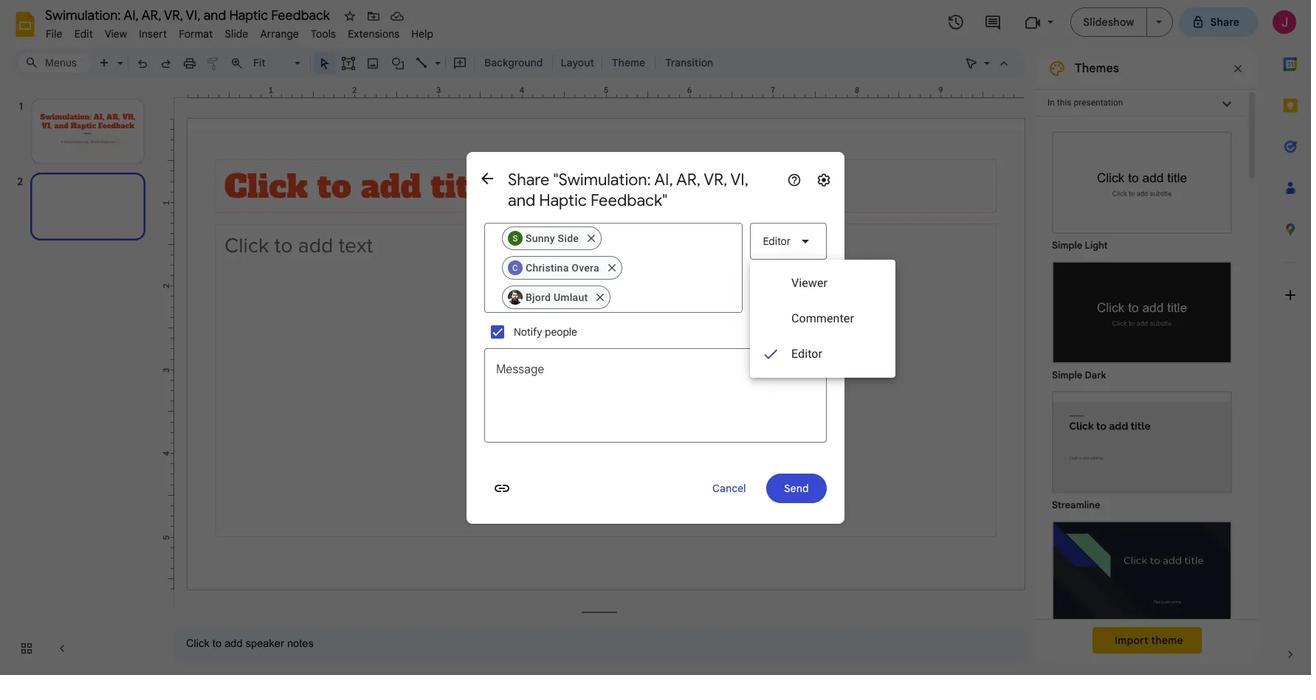 Task type: locate. For each thing, give the bounding box(es) containing it.
simple inside radio
[[1052, 369, 1083, 382]]

simple left dark
[[1052, 369, 1083, 382]]

Rename text field
[[40, 6, 338, 24]]

simple dark
[[1052, 369, 1107, 382]]

Simple Light radio
[[1045, 124, 1240, 676]]

0 vertical spatial simple
[[1052, 239, 1083, 252]]

1 simple from the top
[[1052, 239, 1083, 252]]

1 vertical spatial simple
[[1052, 369, 1083, 382]]

simple left the light
[[1052, 239, 1083, 252]]

share. private to only me. image
[[1191, 15, 1205, 28]]

menu bar banner
[[0, 0, 1311, 676]]

option group
[[1037, 117, 1246, 676]]

light
[[1085, 239, 1108, 252]]

navigation inside themes application
[[0, 83, 162, 676]]

import theme button
[[1093, 628, 1202, 654]]

Star checkbox
[[340, 6, 360, 27]]

simple
[[1052, 239, 1083, 252], [1052, 369, 1083, 382]]

Menus field
[[18, 52, 92, 73]]

option group containing simple light
[[1037, 117, 1246, 676]]

2 simple from the top
[[1052, 369, 1083, 382]]

theme
[[612, 56, 645, 69]]

menu bar
[[40, 19, 439, 44]]

import theme
[[1115, 634, 1184, 648]]

simple light
[[1052, 239, 1108, 252]]

theme button
[[605, 52, 652, 74]]

tab list
[[1270, 44, 1311, 634]]

menu bar inside menu bar 'banner'
[[40, 19, 439, 44]]

option group inside themes section
[[1037, 117, 1246, 676]]

focus image
[[1054, 523, 1231, 623]]

tab list inside menu bar 'banner'
[[1270, 44, 1311, 634]]

background button
[[478, 52, 550, 74]]

themes
[[1075, 61, 1119, 76]]

theme
[[1152, 634, 1184, 648]]

simple inside option
[[1052, 239, 1083, 252]]

navigation
[[0, 83, 162, 676]]



Task type: describe. For each thing, give the bounding box(es) containing it.
background
[[484, 56, 543, 69]]

themes section
[[1037, 48, 1258, 676]]

transition
[[665, 56, 713, 69]]

Streamline radio
[[1045, 384, 1240, 514]]

simple for simple dark
[[1052, 369, 1083, 382]]

streamline
[[1052, 499, 1101, 512]]

import
[[1115, 634, 1149, 648]]

simple for simple light
[[1052, 239, 1083, 252]]

transition button
[[659, 52, 720, 74]]

Focus radio
[[1045, 514, 1240, 644]]

themes application
[[0, 0, 1311, 676]]

main toolbar
[[92, 52, 721, 74]]

Simple Dark radio
[[1045, 254, 1240, 384]]

dark
[[1085, 369, 1107, 382]]

mode and view toolbar
[[960, 48, 1016, 78]]



Task type: vqa. For each thing, say whether or not it's contained in the screenshot.
Menus 'field'
yes



